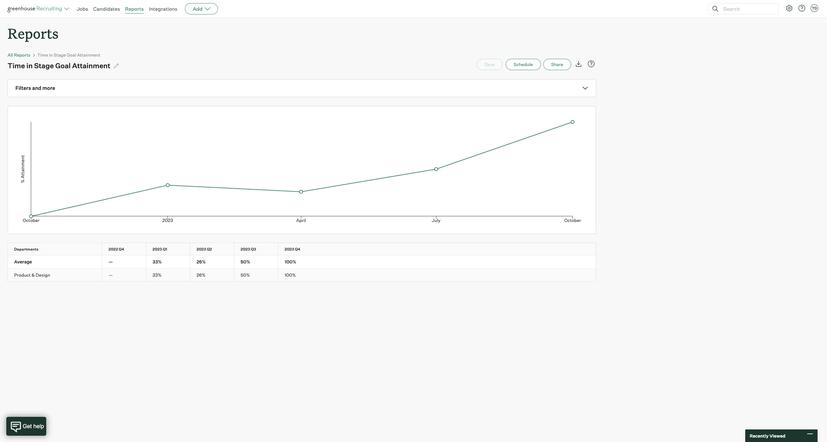Task type: locate. For each thing, give the bounding box(es) containing it.
1 vertical spatial row
[[8, 256, 597, 269]]

integrations
[[149, 6, 178, 12]]

1 row from the top
[[8, 243, 597, 255]]

2 2023 from the left
[[197, 247, 206, 252]]

product
[[14, 273, 31, 278]]

grid
[[8, 243, 597, 282]]

product & design
[[14, 273, 50, 278]]

q4
[[119, 247, 124, 252], [295, 247, 301, 252]]

1 26% from the top
[[197, 259, 206, 265]]

2 vertical spatial reports
[[14, 52, 30, 58]]

— for average
[[109, 259, 113, 265]]

1 100% from the top
[[285, 259, 297, 265]]

0 vertical spatial 26%
[[197, 259, 206, 265]]

2 q4 from the left
[[295, 247, 301, 252]]

1 vertical spatial goal
[[55, 61, 71, 70]]

0 vertical spatial time
[[37, 52, 48, 58]]

2 50% from the top
[[241, 273, 250, 278]]

xychart image
[[15, 106, 589, 232]]

share
[[552, 62, 564, 67]]

0 horizontal spatial time
[[8, 61, 25, 70]]

attainment
[[77, 52, 100, 58], [72, 61, 110, 70]]

1 vertical spatial —
[[109, 273, 113, 278]]

row group
[[8, 256, 597, 269], [8, 269, 597, 282]]

greenhouse recruiting image
[[8, 5, 64, 13]]

average
[[14, 259, 32, 265]]

0 vertical spatial 50%
[[241, 259, 250, 265]]

in
[[49, 52, 53, 58], [26, 61, 33, 70]]

0 vertical spatial reports
[[125, 6, 144, 12]]

0 vertical spatial —
[[109, 259, 113, 265]]

grid containing average
[[8, 243, 597, 282]]

td button
[[810, 3, 820, 13]]

2 row group from the top
[[8, 269, 597, 282]]

0 vertical spatial attainment
[[77, 52, 100, 58]]

1 50% from the top
[[241, 259, 250, 265]]

1 vertical spatial 33%
[[153, 273, 162, 278]]

1 horizontal spatial q4
[[295, 247, 301, 252]]

1 — from the top
[[109, 259, 113, 265]]

time in stage goal attainment
[[37, 52, 100, 58], [8, 61, 110, 70]]

2023 for 2023 q4
[[285, 247, 294, 252]]

time
[[37, 52, 48, 58], [8, 61, 25, 70]]

row containing average
[[8, 256, 597, 269]]

0 horizontal spatial q4
[[119, 247, 124, 252]]

0 horizontal spatial in
[[26, 61, 33, 70]]

2023
[[153, 247, 162, 252], [197, 247, 206, 252], [241, 247, 250, 252], [285, 247, 294, 252]]

0 vertical spatial stage
[[54, 52, 66, 58]]

recently viewed
[[750, 434, 786, 439]]

schedule button
[[506, 59, 541, 70]]

row containing product & design
[[8, 269, 597, 282]]

2 26% from the top
[[197, 273, 206, 278]]

26% for product & design
[[197, 273, 206, 278]]

1 q4 from the left
[[119, 247, 124, 252]]

0 vertical spatial 100%
[[285, 259, 297, 265]]

goal
[[67, 52, 76, 58], [55, 61, 71, 70]]

2 — from the top
[[109, 273, 113, 278]]

1 horizontal spatial time
[[37, 52, 48, 58]]

stage
[[54, 52, 66, 58], [34, 61, 54, 70]]

q4 inside column header
[[295, 247, 301, 252]]

2023 left "q1"
[[153, 247, 162, 252]]

1 row group from the top
[[8, 256, 597, 269]]

time in stage goal attainment link
[[37, 52, 100, 58]]

2023 left q2
[[197, 247, 206, 252]]

26%
[[197, 259, 206, 265], [197, 273, 206, 278]]

100% for product & design
[[285, 273, 296, 278]]

add button
[[185, 3, 218, 14]]

time right all reports link
[[37, 52, 48, 58]]

3 row from the top
[[8, 269, 597, 282]]

all
[[8, 52, 13, 58]]

0 vertical spatial row
[[8, 243, 597, 255]]

1 vertical spatial 26%
[[197, 273, 206, 278]]

1 vertical spatial 100%
[[285, 273, 296, 278]]

50% for product & design
[[241, 273, 250, 278]]

33%
[[153, 259, 162, 265], [153, 273, 162, 278]]

4 2023 from the left
[[285, 247, 294, 252]]

2023 for 2023 q1
[[153, 247, 162, 252]]

1 vertical spatial 50%
[[241, 273, 250, 278]]

2023 for 2023 q2
[[197, 247, 206, 252]]

reports right all
[[14, 52, 30, 58]]

reports down the greenhouse recruiting image
[[8, 24, 59, 42]]

1 vertical spatial reports
[[8, 24, 59, 42]]

q4 inside column header
[[119, 247, 124, 252]]

reports
[[125, 6, 144, 12], [8, 24, 59, 42], [14, 52, 30, 58]]

2023 q4
[[285, 247, 301, 252]]

1 2023 from the left
[[153, 247, 162, 252]]

2023 q2 column header
[[190, 243, 240, 255]]

2023 left 'q3'
[[241, 247, 250, 252]]

more
[[42, 85, 55, 91]]

0 vertical spatial goal
[[67, 52, 76, 58]]

26% for average
[[197, 259, 206, 265]]

2022 q4 column header
[[102, 243, 152, 255]]

2 row from the top
[[8, 256, 597, 269]]

row group containing average
[[8, 256, 597, 269]]

2 vertical spatial row
[[8, 269, 597, 282]]

row
[[8, 243, 597, 255], [8, 256, 597, 269], [8, 269, 597, 282]]

1 33% from the top
[[153, 259, 162, 265]]

q4 for 2023 q4
[[295, 247, 301, 252]]

and
[[32, 85, 41, 91]]

row containing departments
[[8, 243, 597, 255]]

reports right candidates at the left top of the page
[[125, 6, 144, 12]]

q4 for 2022 q4
[[119, 247, 124, 252]]

—
[[109, 259, 113, 265], [109, 273, 113, 278]]

0 vertical spatial 33%
[[153, 259, 162, 265]]

2023 q4 column header
[[279, 243, 328, 255]]

candidates link
[[93, 6, 120, 12]]

time down 'all reports'
[[8, 61, 25, 70]]

2 33% from the top
[[153, 273, 162, 278]]

33% for product & design
[[153, 273, 162, 278]]

3 2023 from the left
[[241, 247, 250, 252]]

2023 right 2023 q3 column header
[[285, 247, 294, 252]]

2 100% from the top
[[285, 273, 296, 278]]

50%
[[241, 259, 250, 265], [241, 273, 250, 278]]

2023 q1
[[153, 247, 167, 252]]

100%
[[285, 259, 297, 265], [285, 273, 296, 278]]

0 vertical spatial in
[[49, 52, 53, 58]]



Task type: vqa. For each thing, say whether or not it's contained in the screenshot.
Repeats within 1 day left Repeats Monthly
no



Task type: describe. For each thing, give the bounding box(es) containing it.
faq image
[[588, 60, 596, 68]]

q3
[[251, 247, 256, 252]]

all reports
[[8, 52, 30, 58]]

1 vertical spatial stage
[[34, 61, 54, 70]]

jobs
[[77, 6, 88, 12]]

— for product & design
[[109, 273, 113, 278]]

all reports link
[[8, 52, 30, 58]]

2023 q3 column header
[[235, 243, 284, 255]]

0 vertical spatial time in stage goal attainment
[[37, 52, 100, 58]]

2023 q2
[[197, 247, 212, 252]]

Search text field
[[722, 4, 773, 13]]

filters
[[15, 85, 31, 91]]

&
[[32, 273, 35, 278]]

recently
[[750, 434, 769, 439]]

filters and more
[[15, 85, 55, 91]]

1 vertical spatial time in stage goal attainment
[[8, 61, 110, 70]]

share button
[[544, 59, 572, 70]]

viewed
[[770, 434, 786, 439]]

integrations link
[[149, 6, 178, 12]]

1 vertical spatial time
[[8, 61, 25, 70]]

departments
[[14, 247, 38, 252]]

1 horizontal spatial in
[[49, 52, 53, 58]]

configure image
[[786, 4, 794, 12]]

schedule
[[514, 62, 533, 67]]

candidates
[[93, 6, 120, 12]]

q2
[[207, 247, 212, 252]]

row for grid containing average
[[8, 243, 597, 255]]

row for row group containing product & design
[[8, 269, 597, 282]]

2023 q1 column header
[[146, 243, 196, 255]]

td button
[[812, 4, 819, 12]]

download image
[[575, 60, 583, 68]]

33% for average
[[153, 259, 162, 265]]

2023 q3
[[241, 247, 256, 252]]

row for row group containing average
[[8, 256, 597, 269]]

row group containing product & design
[[8, 269, 597, 282]]

td
[[813, 6, 818, 10]]

100% for average
[[285, 259, 297, 265]]

1 vertical spatial in
[[26, 61, 33, 70]]

q1
[[163, 247, 167, 252]]

departments column header
[[8, 243, 108, 255]]

2022
[[109, 247, 118, 252]]

save and schedule this report to revisit it! element
[[477, 59, 506, 70]]

jobs link
[[77, 6, 88, 12]]

2022 q4
[[109, 247, 124, 252]]

add
[[193, 6, 203, 12]]

design
[[36, 273, 50, 278]]

1 vertical spatial attainment
[[72, 61, 110, 70]]

50% for average
[[241, 259, 250, 265]]

2023 for 2023 q3
[[241, 247, 250, 252]]

reports link
[[125, 6, 144, 12]]



